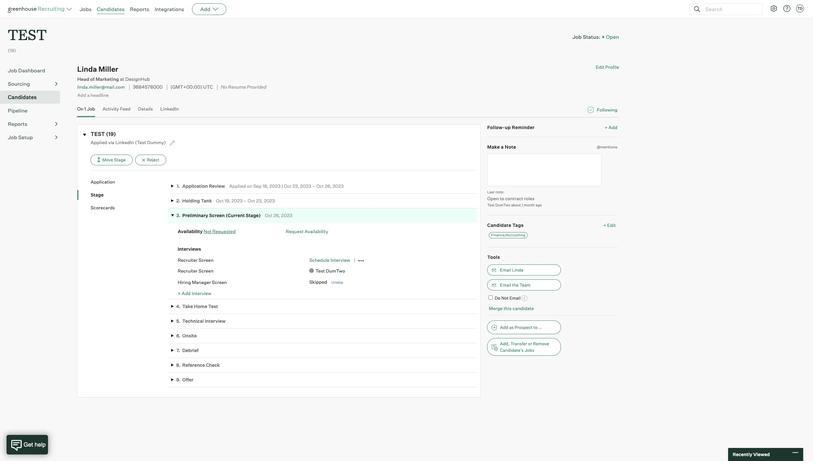 Task type: locate. For each thing, give the bounding box(es) containing it.
1 inside the last note: open to contract roles test dumtwo               about 1 month               ago
[[522, 203, 523, 208]]

0 horizontal spatial test
[[208, 304, 218, 309]]

0 horizontal spatial to
[[500, 196, 504, 201]]

1 vertical spatial jobs
[[525, 348, 534, 353]]

add for add as prospect to ...
[[500, 325, 508, 330]]

test down greenhouse recruiting image in the left top of the page
[[8, 25, 47, 44]]

interview up test dumtwo
[[330, 257, 350, 263]]

job status:
[[572, 34, 600, 40]]

0 horizontal spatial 23,
[[256, 198, 263, 204]]

dumtwo
[[495, 203, 510, 208], [326, 268, 345, 274]]

availability not requested
[[178, 229, 236, 234]]

Do Not Email checkbox
[[489, 296, 493, 300]]

add inside button
[[500, 325, 508, 330]]

(19) down test link
[[8, 48, 16, 53]]

0 horizontal spatial applied
[[91, 140, 107, 145]]

not
[[204, 229, 211, 234], [501, 296, 509, 301]]

recruiter up hiring
[[178, 268, 198, 274]]

1 horizontal spatial linda
[[512, 268, 523, 273]]

recruiter screen down interviews
[[178, 257, 214, 263]]

availability right request
[[305, 229, 328, 234]]

screen up not requested dropdown button on the left
[[209, 213, 225, 218]]

utc
[[203, 84, 213, 90]]

0 vertical spatial email
[[500, 268, 511, 273]]

1 horizontal spatial to
[[533, 325, 537, 330]]

add as prospect to ... button
[[487, 321, 561, 335]]

0 horizontal spatial application
[[91, 179, 115, 185]]

a left the note
[[501, 144, 504, 150]]

job dashboard link
[[8, 67, 57, 75]]

(gmt+00:00)
[[170, 84, 202, 90]]

3.
[[176, 213, 180, 218]]

dumtwo down "contract" on the right top of the page
[[495, 203, 510, 208]]

reports link left integrations link
[[130, 6, 149, 12]]

0 vertical spatial 1
[[84, 106, 86, 112]]

via
[[108, 140, 114, 145]]

1 vertical spatial candidates
[[8, 94, 37, 101]]

0 vertical spatial recruiter
[[178, 257, 198, 263]]

7.
[[176, 348, 180, 354]]

configure image
[[770, 5, 778, 12]]

0 vertical spatial reports
[[130, 6, 149, 12]]

sourcing link
[[8, 80, 57, 88]]

2 vertical spatial test
[[208, 304, 218, 309]]

do not email
[[495, 296, 521, 301]]

0 vertical spatial linda
[[77, 65, 97, 74]]

technical
[[182, 319, 204, 324]]

a left headline
[[87, 92, 90, 98]]

1 vertical spatial edit
[[607, 223, 616, 228]]

sep
[[253, 183, 262, 189]]

1 horizontal spatial candidates
[[97, 6, 125, 12]]

applied down "test (19)" at the left top
[[91, 140, 107, 145]]

0 horizontal spatial linda
[[77, 65, 97, 74]]

add,
[[500, 341, 510, 347]]

linkedin right details
[[160, 106, 179, 112]]

23, right |
[[292, 183, 299, 189]]

1 vertical spatial email
[[500, 283, 511, 288]]

dumtwo up unskip
[[326, 268, 345, 274]]

reports left integrations link
[[130, 6, 149, 12]]

add as prospect to ...
[[500, 325, 542, 330]]

0 vertical spatial reports link
[[130, 6, 149, 12]]

schedule interview
[[309, 257, 350, 263]]

+ for + edit
[[603, 223, 606, 228]]

add inside popup button
[[200, 6, 210, 12]]

2 horizontal spatial test
[[487, 203, 495, 208]]

test down on 1 job link
[[91, 131, 105, 137]]

job
[[572, 34, 582, 40], [8, 67, 17, 74], [87, 106, 95, 112], [8, 134, 17, 141]]

1 horizontal spatial dumtwo
[[495, 203, 510, 208]]

1 horizontal spatial 1
[[522, 203, 523, 208]]

job left the status:
[[572, 34, 582, 40]]

reports down pipeline
[[8, 121, 27, 127]]

to for ...
[[533, 325, 537, 330]]

request availability button
[[286, 229, 328, 234]]

open down the last
[[487, 196, 499, 201]]

add
[[200, 6, 210, 12], [77, 92, 86, 98], [609, 125, 617, 130], [182, 291, 191, 297], [500, 325, 508, 330]]

1 availability from the left
[[178, 229, 203, 234]]

recruiter down interviews
[[178, 257, 198, 263]]

26,
[[325, 183, 332, 189], [273, 213, 280, 218]]

to left ...
[[533, 325, 537, 330]]

1 horizontal spatial 23,
[[292, 183, 299, 189]]

1 horizontal spatial a
[[501, 144, 504, 150]]

headline
[[91, 92, 109, 98]]

+ add
[[605, 125, 617, 130]]

1 horizontal spatial availability
[[305, 229, 328, 234]]

reports link up job setup link
[[8, 120, 57, 128]]

+
[[605, 125, 608, 130], [603, 223, 606, 228], [178, 291, 181, 297]]

job setup
[[8, 134, 33, 141]]

test link
[[8, 18, 47, 45]]

0 horizontal spatial a
[[87, 92, 90, 98]]

0 horizontal spatial 26,
[[273, 213, 280, 218]]

to down note:
[[500, 196, 504, 201]]

1 horizontal spatial linkedin
[[160, 106, 179, 112]]

0 horizontal spatial linkedin
[[115, 140, 134, 145]]

1 vertical spatial not
[[501, 296, 509, 301]]

0 vertical spatial to
[[500, 196, 504, 201]]

0 vertical spatial edit
[[596, 64, 604, 70]]

no
[[221, 84, 227, 90]]

0 horizontal spatial –
[[244, 198, 247, 204]]

interview down manager
[[192, 291, 211, 297]]

1 vertical spatial linkedin
[[115, 140, 134, 145]]

2 vertical spatial +
[[178, 291, 181, 297]]

1 horizontal spatial open
[[606, 34, 619, 40]]

email up the merge this candidate
[[509, 296, 521, 301]]

0 horizontal spatial (19)
[[8, 48, 16, 53]]

to for contract
[[500, 196, 504, 201]]

prospect
[[515, 325, 533, 330]]

1 horizontal spatial candidates link
[[97, 6, 125, 12]]

test right home
[[208, 304, 218, 309]]

details
[[138, 106, 153, 112]]

1 horizontal spatial not
[[501, 296, 509, 301]]

a
[[87, 92, 90, 98], [501, 144, 504, 150]]

1 vertical spatial to
[[533, 325, 537, 330]]

move
[[102, 157, 113, 163]]

0 vertical spatial test
[[8, 25, 47, 44]]

(19) up via
[[106, 131, 116, 137]]

1 vertical spatial test
[[316, 268, 325, 274]]

test
[[487, 203, 495, 208], [316, 268, 325, 274], [208, 304, 218, 309]]

job up 'sourcing'
[[8, 67, 17, 74]]

0 vertical spatial 23,
[[292, 183, 299, 189]]

reject
[[147, 157, 159, 163]]

1 horizontal spatial jobs
[[525, 348, 534, 353]]

marketing
[[96, 76, 119, 82]]

0 vertical spatial dumtwo
[[495, 203, 510, 208]]

test inside the last note: open to contract roles test dumtwo               about 1 month               ago
[[487, 203, 495, 208]]

integrations
[[155, 6, 184, 12]]

None text field
[[487, 154, 602, 186]]

profile
[[605, 64, 619, 70]]

provided
[[247, 84, 266, 90]]

0 horizontal spatial 1
[[84, 106, 86, 112]]

6.
[[176, 333, 181, 339]]

candidates right jobs link
[[97, 6, 125, 12]]

0 vertical spatial interview
[[330, 257, 350, 263]]

1 vertical spatial +
[[603, 223, 606, 228]]

edit
[[596, 64, 604, 70], [607, 223, 616, 228]]

18,
[[263, 183, 268, 189]]

interview down home
[[205, 319, 226, 324]]

– up stage)
[[244, 198, 247, 204]]

0 horizontal spatial dumtwo
[[326, 268, 345, 274]]

linkedin link
[[160, 106, 179, 116]]

1 vertical spatial linda
[[512, 268, 523, 273]]

linda.miller@mail.com link
[[77, 84, 125, 90]]

0 vertical spatial a
[[87, 92, 90, 98]]

schedule
[[309, 257, 329, 263]]

not right the 'do'
[[501, 296, 509, 301]]

0 horizontal spatial reports
[[8, 121, 27, 127]]

1 vertical spatial 23,
[[256, 198, 263, 204]]

email left "the"
[[500, 283, 511, 288]]

1 right about
[[522, 203, 523, 208]]

0 horizontal spatial reports link
[[8, 120, 57, 128]]

email for email the team
[[500, 283, 511, 288]]

linda miller head of marketing at designhub
[[77, 65, 150, 82]]

1 horizontal spatial test
[[91, 131, 105, 137]]

1 horizontal spatial application
[[182, 183, 208, 189]]

0 vertical spatial candidates link
[[97, 6, 125, 12]]

0 vertical spatial (19)
[[8, 48, 16, 53]]

request availability
[[286, 229, 328, 234]]

job setup link
[[8, 134, 57, 141]]

1 recruiter from the top
[[178, 257, 198, 263]]

tools
[[487, 255, 500, 260]]

0 vertical spatial –
[[312, 183, 315, 189]]

not left the requested
[[204, 229, 211, 234]]

job for job setup
[[8, 134, 17, 141]]

applied left 'on'
[[229, 183, 246, 189]]

3684578000
[[133, 84, 163, 90]]

0 horizontal spatial not
[[204, 229, 211, 234]]

tags
[[512, 223, 524, 228]]

stage up the scorecards
[[91, 192, 104, 198]]

reject button
[[135, 155, 166, 166]]

1 vertical spatial a
[[501, 144, 504, 150]]

1 horizontal spatial 26,
[[325, 183, 332, 189]]

dummy)
[[147, 140, 166, 145]]

a for add
[[87, 92, 90, 98]]

1 vertical spatial dumtwo
[[326, 268, 345, 274]]

the
[[512, 283, 519, 288]]

job for job status:
[[572, 34, 582, 40]]

not requested button
[[204, 229, 236, 234]]

open right the status:
[[606, 34, 619, 40]]

recruiter screen
[[178, 257, 214, 263], [178, 268, 214, 274]]

candidates link
[[97, 6, 125, 12], [8, 93, 57, 101]]

status:
[[583, 34, 600, 40]]

email up email the team
[[500, 268, 511, 273]]

recruiter screen up manager
[[178, 268, 214, 274]]

email the team
[[500, 283, 531, 288]]

screen down interviews
[[199, 257, 214, 263]]

1 vertical spatial candidates link
[[8, 93, 57, 101]]

linkedin
[[160, 106, 179, 112], [115, 140, 134, 145]]

following
[[597, 107, 617, 113]]

2023
[[269, 183, 281, 189], [300, 183, 311, 189], [333, 183, 344, 189], [231, 198, 243, 204], [264, 198, 275, 204], [281, 213, 292, 218]]

not for requested
[[204, 229, 211, 234]]

2 vertical spatial interview
[[205, 319, 226, 324]]

+ for + add
[[605, 125, 608, 130]]

stage right move on the left top of the page
[[114, 157, 126, 163]]

dashboard
[[18, 67, 45, 74]]

0 vertical spatial test
[[487, 203, 495, 208]]

linkedin right via
[[115, 140, 134, 145]]

0 horizontal spatial candidates
[[8, 94, 37, 101]]

email inside 'button'
[[500, 268, 511, 273]]

screen right manager
[[212, 280, 227, 285]]

1 vertical spatial 26,
[[273, 213, 280, 218]]

1 vertical spatial stage
[[91, 192, 104, 198]]

reminder
[[512, 125, 535, 130]]

candidates down 'sourcing'
[[8, 94, 37, 101]]

application down move on the left top of the page
[[91, 179, 115, 185]]

linda up "the"
[[512, 268, 523, 273]]

1 vertical spatial open
[[487, 196, 499, 201]]

1 horizontal spatial –
[[312, 183, 315, 189]]

test down the last
[[487, 203, 495, 208]]

1 vertical spatial interview
[[192, 291, 211, 297]]

23, down 1. application review applied on  sep 18, 2023 | oct 23, 2023 – oct 26, 2023
[[256, 198, 263, 204]]

candidates link right jobs link
[[97, 6, 125, 12]]

1 horizontal spatial applied
[[229, 183, 246, 189]]

availability down preliminary
[[178, 229, 203, 234]]

test down schedule
[[316, 268, 325, 274]]

edit profile
[[596, 64, 619, 70]]

applied
[[91, 140, 107, 145], [229, 183, 246, 189]]

job for job dashboard
[[8, 67, 17, 74]]

1 vertical spatial recruiter
[[178, 268, 198, 274]]

activity
[[103, 106, 119, 112]]

to inside button
[[533, 325, 537, 330]]

1 vertical spatial 1
[[522, 203, 523, 208]]

oct
[[284, 183, 291, 189], [316, 183, 324, 189], [216, 198, 224, 204], [248, 198, 255, 204], [265, 213, 272, 218]]

0 vertical spatial linkedin
[[160, 106, 179, 112]]

application up holding
[[182, 183, 208, 189]]

as
[[509, 325, 514, 330]]

applied via linkedin (test dummy)
[[91, 140, 167, 145]]

0 vertical spatial recruiter screen
[[178, 257, 214, 263]]

recruiter
[[178, 257, 198, 263], [178, 268, 198, 274]]

1 vertical spatial recruiter screen
[[178, 268, 214, 274]]

stage
[[114, 157, 126, 163], [91, 192, 104, 198]]

1 vertical spatial reports
[[8, 121, 27, 127]]

1 right on
[[84, 106, 86, 112]]

8. reference check
[[176, 363, 220, 368]]

0 horizontal spatial stage
[[91, 192, 104, 198]]

0 horizontal spatial jobs
[[80, 6, 92, 12]]

test for test
[[8, 25, 47, 44]]

1 horizontal spatial (19)
[[106, 131, 116, 137]]

1 horizontal spatial test
[[316, 268, 325, 274]]

1 horizontal spatial edit
[[607, 223, 616, 228]]

email inside email the team button
[[500, 283, 511, 288]]

activity feed
[[103, 106, 131, 112]]

1 vertical spatial applied
[[229, 183, 246, 189]]

7. debrief
[[176, 348, 199, 354]]

candidates link down sourcing link
[[8, 93, 57, 101]]

open inside the last note: open to contract roles test dumtwo               about 1 month               ago
[[487, 196, 499, 201]]

2 recruiter screen from the top
[[178, 268, 214, 274]]

1 horizontal spatial reports link
[[130, 6, 149, 12]]

candidate's
[[500, 348, 524, 353]]

0 horizontal spatial availability
[[178, 229, 203, 234]]

job left setup
[[8, 134, 17, 141]]

2 vertical spatial email
[[509, 296, 521, 301]]

linda up the head
[[77, 65, 97, 74]]

0 vertical spatial not
[[204, 229, 211, 234]]

0 horizontal spatial open
[[487, 196, 499, 201]]

1 horizontal spatial reports
[[130, 6, 149, 12]]

to inside the last note: open to contract roles test dumtwo               about 1 month               ago
[[500, 196, 504, 201]]

1 vertical spatial test
[[91, 131, 105, 137]]

– right |
[[312, 183, 315, 189]]



Task type: vqa. For each thing, say whether or not it's contained in the screenshot.
Add corresponding to Add as Prospect to ...
yes



Task type: describe. For each thing, give the bounding box(es) containing it.
skipped unskip
[[309, 279, 343, 285]]

linda inside "linda miller head of marketing at designhub"
[[77, 65, 97, 74]]

recently viewed
[[733, 452, 770, 458]]

1 vertical spatial reports link
[[8, 120, 57, 128]]

feed
[[120, 106, 131, 112]]

up
[[505, 125, 511, 130]]

test for test (19)
[[91, 131, 105, 137]]

job right on
[[87, 106, 95, 112]]

add for add
[[200, 6, 210, 12]]

+ add link
[[605, 124, 617, 131]]

on 1 job link
[[77, 106, 95, 116]]

1.
[[177, 183, 180, 189]]

0 horizontal spatial candidates link
[[8, 93, 57, 101]]

integrations link
[[155, 6, 184, 12]]

on
[[247, 183, 252, 189]]

greenhouse recruiting image
[[8, 5, 67, 13]]

scorecards link
[[91, 205, 168, 211]]

...
[[538, 325, 542, 330]]

of
[[90, 76, 95, 82]]

@mentions link
[[597, 144, 617, 150]]

add, transfer or remove candidate's jobs button
[[487, 339, 561, 356]]

make
[[487, 144, 500, 150]]

add for add a headline
[[77, 92, 86, 98]]

email linda
[[500, 268, 523, 273]]

test dumtwo
[[316, 268, 349, 274]]

miller
[[98, 65, 118, 74]]

review
[[209, 183, 225, 189]]

1. application review applied on  sep 18, 2023 | oct 23, 2023 – oct 26, 2023
[[177, 183, 344, 189]]

team
[[519, 283, 531, 288]]

about
[[511, 203, 521, 208]]

linda inside 'button'
[[512, 268, 523, 273]]

last note: open to contract roles test dumtwo               about 1 month               ago
[[487, 190, 542, 208]]

|
[[282, 183, 283, 189]]

(gmt+00:00) utc
[[170, 84, 213, 90]]

note
[[505, 144, 516, 150]]

not for email
[[501, 296, 509, 301]]

follow-up reminder
[[487, 125, 535, 130]]

no resume provided
[[221, 84, 266, 90]]

offer
[[182, 377, 193, 383]]

dumtwo inside the last note: open to contract roles test dumtwo               about 1 month               ago
[[495, 203, 510, 208]]

6. onsite
[[176, 333, 197, 339]]

remove
[[533, 341, 549, 347]]

finance/accounting link
[[489, 233, 528, 239]]

head
[[77, 76, 89, 82]]

interviews
[[178, 247, 201, 252]]

note:
[[495, 190, 504, 194]]

2. holding tank oct 19, 2023 – oct 23, 2023
[[176, 198, 275, 204]]

td button
[[795, 3, 805, 14]]

@mentions
[[597, 145, 617, 150]]

designhub
[[125, 76, 150, 82]]

home
[[194, 304, 207, 309]]

0 vertical spatial jobs
[[80, 6, 92, 12]]

screen up hiring manager screen
[[199, 268, 214, 274]]

+ for + add interview
[[178, 291, 181, 297]]

add a headline
[[77, 92, 109, 98]]

8.
[[176, 363, 181, 368]]

2.
[[176, 198, 180, 204]]

sourcing
[[8, 81, 30, 87]]

candidate
[[487, 223, 511, 228]]

email for email linda
[[500, 268, 511, 273]]

on 1 job
[[77, 106, 95, 112]]

recently
[[733, 452, 752, 458]]

Search text field
[[704, 4, 757, 14]]

add button
[[192, 3, 226, 15]]

ago
[[536, 203, 542, 208]]

move stage
[[102, 157, 126, 163]]

schedule interview link
[[309, 257, 350, 263]]

2 availability from the left
[[305, 229, 328, 234]]

add, transfer or remove candidate's jobs
[[500, 341, 549, 353]]

td button
[[796, 5, 804, 12]]

1 recruiter screen from the top
[[178, 257, 214, 263]]

finance/accounting
[[491, 233, 525, 238]]

request
[[286, 229, 304, 234]]

unskip
[[331, 280, 343, 285]]

3. preliminary screen (current stage)
[[176, 213, 261, 218]]

or
[[528, 341, 532, 347]]

interview for 5. technical interview
[[205, 319, 226, 324]]

1 vertical spatial –
[[244, 198, 247, 204]]

transfer
[[510, 341, 527, 347]]

move stage button
[[91, 155, 133, 166]]

tank
[[201, 198, 212, 204]]

onsite
[[182, 333, 197, 339]]

4.
[[176, 304, 181, 309]]

interview for + add interview
[[192, 291, 211, 297]]

5.
[[176, 319, 180, 324]]

9.
[[176, 377, 180, 383]]

candidate tags
[[487, 223, 524, 228]]

2 recruiter from the top
[[178, 268, 198, 274]]

+ edit link
[[602, 221, 617, 230]]

application inside 'link'
[[91, 179, 115, 185]]

0 vertical spatial applied
[[91, 140, 107, 145]]

candidate
[[513, 306, 534, 312]]

stage inside 'button'
[[114, 157, 126, 163]]

1 vertical spatial (19)
[[106, 131, 116, 137]]

this
[[504, 306, 512, 312]]

0 vertical spatial 26,
[[325, 183, 332, 189]]

+ add interview
[[178, 291, 211, 297]]

0 vertical spatial open
[[606, 34, 619, 40]]

skipped
[[309, 279, 327, 285]]

0 horizontal spatial edit
[[596, 64, 604, 70]]

0 vertical spatial candidates
[[97, 6, 125, 12]]

a for make
[[501, 144, 504, 150]]

stage)
[[246, 213, 261, 218]]

resume
[[228, 84, 246, 90]]

jobs inside add, transfer or remove candidate's jobs
[[525, 348, 534, 353]]

do
[[495, 296, 500, 301]]



